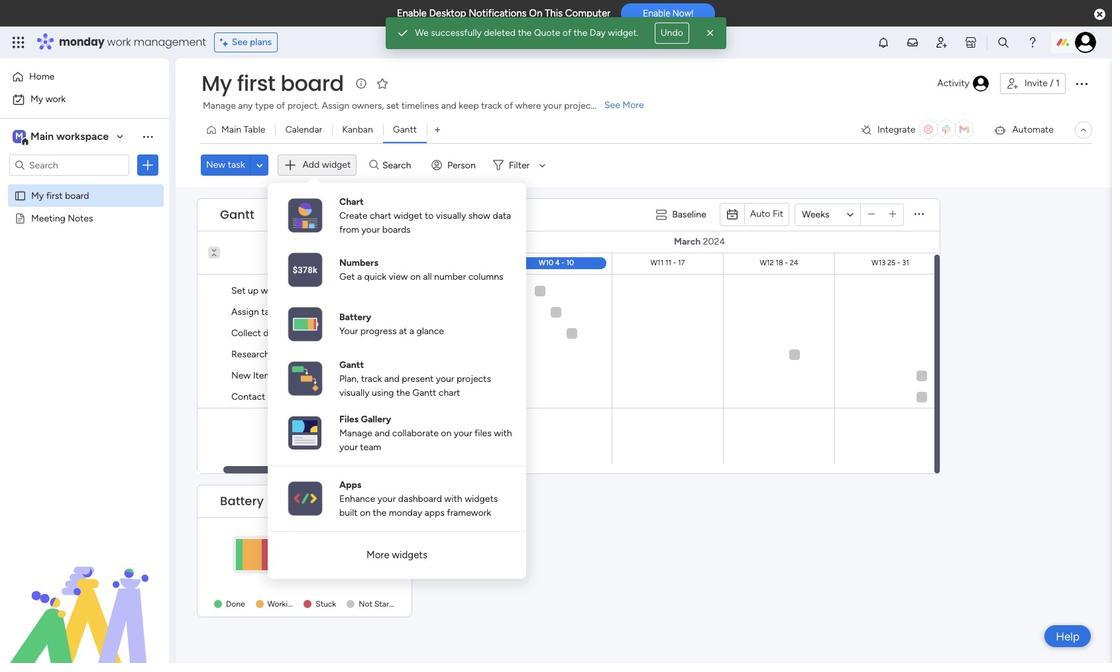 Task type: locate. For each thing, give the bounding box(es) containing it.
done left working
[[226, 599, 245, 609]]

0 horizontal spatial 2024
[[232, 236, 254, 247]]

0 vertical spatial my first board
[[202, 68, 344, 98]]

new for new item
[[231, 370, 251, 381]]

My first board field
[[198, 68, 347, 98]]

30 up the using
[[386, 370, 397, 381]]

-
[[227, 259, 230, 267], [338, 259, 342, 267], [562, 259, 565, 267], [674, 259, 677, 267], [785, 259, 788, 267], [898, 259, 901, 267]]

your
[[544, 100, 562, 111], [362, 224, 380, 235], [436, 373, 455, 384], [454, 427, 473, 439], [340, 441, 358, 453], [378, 493, 396, 504]]

1 horizontal spatial data
[[493, 210, 511, 221]]

new
[[206, 159, 226, 171], [231, 370, 251, 381]]

0 horizontal spatial a
[[357, 271, 362, 283]]

track up the using
[[361, 373, 382, 384]]

to
[[425, 210, 434, 221]]

mar
[[368, 285, 384, 296], [368, 306, 384, 318], [368, 328, 384, 339], [368, 370, 384, 381], [368, 391, 384, 403]]

1 vertical spatial more dots image
[[387, 496, 396, 506]]

1 vertical spatial work
[[46, 94, 66, 105]]

done right 14.3%
[[359, 548, 384, 561]]

1 horizontal spatial main
[[222, 124, 241, 135]]

1 vertical spatial with
[[445, 493, 463, 504]]

1 - from the left
[[227, 259, 230, 267]]

research
[[231, 349, 270, 360]]

1 vertical spatial chart
[[439, 387, 461, 398]]

0 horizontal spatial new
[[206, 159, 226, 171]]

gantt plan, track and present your projects visually using the gantt chart
[[340, 359, 491, 398]]

1 vertical spatial visually
[[340, 387, 370, 398]]

widgets down the apps
[[392, 549, 428, 561]]

person
[[448, 160, 476, 171]]

march 2024
[[674, 236, 726, 247]]

all
[[423, 271, 432, 283]]

and inside the gantt plan, track and present your projects visually using the gantt chart
[[384, 373, 400, 384]]

enable up undo
[[643, 8, 671, 19]]

collapse board header image
[[1079, 125, 1090, 135]]

18 right w12
[[776, 259, 784, 267]]

monday up home link
[[59, 34, 104, 50]]

data inside chart create chart widget to visually show data from your boards
[[493, 210, 511, 221]]

the down enhance
[[373, 507, 387, 518]]

19
[[330, 259, 337, 267]]

0 horizontal spatial of
[[276, 100, 285, 111]]

1 vertical spatial and
[[384, 373, 400, 384]]

widget right add
[[322, 159, 351, 170]]

my first board up meeting notes
[[31, 190, 89, 201]]

computer
[[566, 7, 611, 19]]

1 horizontal spatial battery
[[340, 312, 372, 323]]

0 horizontal spatial more
[[367, 549, 390, 561]]

and up the using
[[384, 373, 400, 384]]

0 horizontal spatial chart
[[370, 210, 392, 221]]

arrow down image
[[535, 157, 551, 173]]

5 mar from the top
[[368, 391, 384, 403]]

1 horizontal spatial manage
[[340, 427, 373, 439]]

with up framework
[[445, 493, 463, 504]]

new left item
[[231, 370, 251, 381]]

main right workspace image
[[31, 130, 54, 143]]

main content
[[0, 187, 1113, 663]]

0 horizontal spatial battery
[[220, 492, 264, 509]]

1 vertical spatial a
[[410, 326, 414, 337]]

0 vertical spatial done
[[359, 548, 384, 561]]

options image right 1
[[1074, 76, 1090, 92]]

gantt
[[393, 124, 417, 135], [220, 206, 254, 222], [340, 359, 364, 370], [413, 387, 437, 398]]

1 vertical spatial battery
[[220, 492, 264, 509]]

0 horizontal spatial manage
[[203, 100, 236, 111]]

work inside option
[[46, 94, 66, 105]]

0 horizontal spatial widgets
[[392, 549, 428, 561]]

14.3%
[[329, 548, 356, 561]]

work up home link
[[107, 34, 131, 50]]

see more
[[605, 99, 644, 111]]

1 horizontal spatial work
[[107, 34, 131, 50]]

a right at
[[410, 326, 414, 337]]

1 vertical spatial first
[[46, 190, 63, 201]]

add to favorites image
[[376, 77, 389, 90]]

see left the plans
[[232, 36, 248, 48]]

my work
[[31, 94, 66, 105]]

assign inside main content
[[231, 306, 259, 318]]

- right 12
[[227, 259, 230, 267]]

18
[[232, 259, 239, 267], [776, 259, 784, 267]]

my down home
[[31, 94, 43, 105]]

gantt up plan,
[[340, 359, 364, 370]]

0 vertical spatial new
[[206, 159, 226, 171]]

on left it
[[299, 599, 308, 609]]

set up weekly meeting
[[231, 285, 326, 296]]

mar up the using
[[368, 370, 384, 381]]

1 horizontal spatial my first board
[[202, 68, 344, 98]]

main inside main table button
[[222, 124, 241, 135]]

enhance
[[340, 493, 375, 504]]

auto fit
[[751, 208, 784, 220]]

1 vertical spatial see
[[605, 99, 621, 111]]

0 vertical spatial mar 30
[[368, 370, 397, 381]]

more
[[623, 99, 644, 111], [367, 549, 390, 561]]

assign up collect
[[231, 306, 259, 318]]

manage inside files gallery manage and collaborate on your files with your team
[[340, 427, 373, 439]]

0 horizontal spatial main
[[31, 130, 54, 143]]

main content containing gantt
[[0, 187, 1113, 663]]

1 mar 30 from the top
[[368, 370, 397, 381]]

2 mar 30 from the top
[[368, 391, 397, 403]]

0 horizontal spatial monday
[[59, 34, 104, 50]]

- left 24
[[785, 259, 788, 267]]

manage left the any
[[203, 100, 236, 111]]

1 vertical spatial manage
[[340, 427, 373, 439]]

enable for enable desktop notifications on this computer
[[397, 7, 427, 19]]

task
[[228, 159, 245, 171]]

1 horizontal spatial more
[[623, 99, 644, 111]]

2 vertical spatial and
[[375, 427, 390, 439]]

options image down workspace options icon
[[141, 158, 155, 172]]

0 vertical spatial 30
[[386, 370, 397, 381]]

1 vertical spatial options image
[[141, 158, 155, 172]]

1 horizontal spatial board
[[281, 68, 344, 98]]

and inside files gallery manage and collaborate on your files with your team
[[375, 427, 390, 439]]

1 horizontal spatial widget
[[394, 210, 423, 221]]

option
[[0, 183, 169, 186]]

2 - from the left
[[338, 259, 342, 267]]

1 vertical spatial assign
[[231, 306, 259, 318]]

first up meeting at the left of the page
[[46, 190, 63, 201]]

see inside button
[[232, 36, 248, 48]]

my first board up type
[[202, 68, 344, 98]]

enable inside button
[[643, 8, 671, 19]]

stuck
[[316, 599, 336, 609]]

1 horizontal spatial see
[[605, 99, 621, 111]]

more inside 'link'
[[623, 99, 644, 111]]

mar left 7
[[368, 306, 384, 318]]

enable
[[397, 7, 427, 19], [643, 8, 671, 19]]

1 vertical spatial new
[[231, 370, 251, 381]]

0 vertical spatial more dots image
[[915, 210, 924, 220]]

work down home
[[46, 94, 66, 105]]

4 mar from the top
[[368, 370, 384, 381]]

chart up boards
[[370, 210, 392, 221]]

new left task
[[206, 159, 226, 171]]

battery
[[340, 312, 372, 323], [220, 492, 264, 509]]

0 horizontal spatial visually
[[340, 387, 370, 398]]

add
[[303, 159, 320, 170]]

baseline button
[[651, 204, 715, 225]]

the down present
[[397, 387, 410, 398]]

0 horizontal spatial done
[[226, 599, 245, 609]]

and for gantt plan, track and present your projects visually using the gantt chart
[[384, 373, 400, 384]]

battery inside battery your progress at a glance
[[340, 312, 372, 323]]

files gallery manage and collaborate on your files with your team
[[340, 413, 512, 453]]

2024 right the march
[[703, 236, 726, 247]]

collaborate
[[392, 427, 439, 439]]

mar 30 up gallery
[[368, 391, 397, 403]]

your down files
[[340, 441, 358, 453]]

gantt down manage any type of project. assign owners, set timelines and keep track of where your project stands.
[[393, 124, 417, 135]]

0 vertical spatial see
[[232, 36, 248, 48]]

alert
[[386, 17, 727, 49]]

25
[[343, 259, 352, 267], [888, 259, 896, 267]]

meeting notes
[[31, 212, 93, 223]]

0 vertical spatial widget
[[322, 159, 351, 170]]

visually inside the gantt plan, track and present your projects visually using the gantt chart
[[340, 387, 370, 398]]

chart down projects
[[439, 387, 461, 398]]

0 vertical spatial track
[[481, 100, 502, 111]]

assign right project.
[[322, 100, 350, 111]]

5 - from the left
[[785, 259, 788, 267]]

main table button
[[201, 119, 275, 141]]

2 2024 from the left
[[703, 236, 726, 247]]

numbers get a quick view on all number columns
[[340, 257, 504, 283]]

we successfully deleted the quote of the day widget.
[[415, 27, 639, 38]]

1 vertical spatial monday
[[389, 507, 423, 518]]

contact sales team
[[231, 391, 312, 403]]

sales
[[268, 391, 288, 403]]

mar left 6
[[368, 285, 384, 296]]

board up notes
[[65, 190, 89, 201]]

widget up boards
[[394, 210, 423, 221]]

1 vertical spatial my first board
[[31, 190, 89, 201]]

data down 'tasks'
[[263, 328, 282, 339]]

new inside button
[[206, 159, 226, 171]]

track right keep
[[481, 100, 502, 111]]

0 horizontal spatial assign
[[231, 306, 259, 318]]

1 30 from the top
[[386, 370, 397, 381]]

- right the 19
[[338, 259, 342, 267]]

- for 25
[[898, 259, 901, 267]]

first
[[237, 68, 276, 98], [46, 190, 63, 201]]

list box
[[0, 181, 169, 408]]

gantt up february 2024
[[220, 206, 254, 222]]

1 horizontal spatial monday
[[389, 507, 423, 518]]

track
[[481, 100, 502, 111], [361, 373, 382, 384]]

battery inside field
[[220, 492, 264, 509]]

stands.
[[597, 100, 626, 111]]

working on it
[[268, 599, 315, 609]]

day
[[590, 27, 606, 38]]

my right public board image
[[31, 190, 44, 201]]

1 horizontal spatial widgets
[[465, 493, 498, 504]]

more dots image right v2 plus icon
[[915, 210, 924, 220]]

workspace
[[56, 130, 109, 143]]

data right show at the left
[[493, 210, 511, 221]]

options image
[[1074, 76, 1090, 92], [141, 158, 155, 172]]

gantt down present
[[413, 387, 437, 398]]

the inside apps enhance your dashboard with widgets built on the monday apps framework
[[373, 507, 387, 518]]

and down gallery
[[375, 427, 390, 439]]

v2 plus image
[[890, 210, 897, 220]]

project.
[[288, 100, 320, 111]]

0 vertical spatial visually
[[436, 210, 466, 221]]

Search field
[[379, 156, 419, 175]]

30 up gallery
[[386, 391, 397, 403]]

owners,
[[352, 100, 384, 111]]

your inside the gantt plan, track and present your projects visually using the gantt chart
[[436, 373, 455, 384]]

w7   12 - 18
[[206, 259, 239, 267]]

25 up get
[[343, 259, 352, 267]]

0 horizontal spatial enable
[[397, 7, 427, 19]]

1 vertical spatial data
[[263, 328, 282, 339]]

25 right w13 on the top right of the page
[[888, 259, 896, 267]]

fit
[[773, 208, 784, 220]]

w8   19 - 25
[[316, 259, 352, 267]]

started
[[375, 599, 401, 609]]

1 horizontal spatial assign
[[322, 100, 350, 111]]

widgets up framework
[[465, 493, 498, 504]]

mar for collect data
[[368, 328, 384, 339]]

lottie animation element
[[0, 529, 169, 663]]

6 - from the left
[[898, 259, 901, 267]]

files
[[475, 427, 492, 439]]

8
[[386, 328, 392, 339]]

with right files on the bottom left of page
[[494, 427, 512, 439]]

3 mar from the top
[[368, 328, 384, 339]]

1 horizontal spatial chart
[[439, 387, 461, 398]]

4 - from the left
[[674, 259, 677, 267]]

on right collaborate
[[441, 427, 452, 439]]

1 horizontal spatial of
[[505, 100, 513, 111]]

this
[[545, 7, 563, 19]]

more dots image
[[915, 210, 924, 220], [387, 496, 396, 506]]

chart inside chart create chart widget to visually show data from your boards
[[370, 210, 392, 221]]

of right the quote
[[563, 27, 572, 38]]

filter button
[[488, 155, 551, 176]]

mar up gallery
[[368, 391, 384, 403]]

new inside main content
[[231, 370, 251, 381]]

0 horizontal spatial work
[[46, 94, 66, 105]]

0 vertical spatial a
[[357, 271, 362, 283]]

0 vertical spatial team
[[291, 391, 312, 403]]

v2 collapse up image
[[208, 251, 220, 260]]

a
[[357, 271, 362, 283], [410, 326, 414, 337]]

0 vertical spatial monday
[[59, 34, 104, 50]]

see inside 'link'
[[605, 99, 621, 111]]

a inside the numbers get a quick view on all number columns
[[357, 271, 362, 283]]

1 vertical spatial more
[[367, 549, 390, 561]]

main inside workspace selection element
[[31, 130, 54, 143]]

1 horizontal spatial team
[[360, 441, 382, 453]]

on down enhance
[[360, 507, 371, 518]]

more right "project"
[[623, 99, 644, 111]]

1 vertical spatial mar 30
[[368, 391, 397, 403]]

successfully
[[431, 27, 482, 38]]

2 18 from the left
[[776, 259, 784, 267]]

where
[[516, 100, 541, 111]]

0 vertical spatial manage
[[203, 100, 236, 111]]

your right from
[[362, 224, 380, 235]]

0 vertical spatial more
[[623, 99, 644, 111]]

7
[[386, 306, 391, 318]]

see
[[232, 36, 248, 48], [605, 99, 621, 111]]

Gantt field
[[217, 206, 258, 223]]

team down gallery
[[360, 441, 382, 453]]

see for see more
[[605, 99, 621, 111]]

alert containing we successfully deleted the quote of the day widget.
[[386, 17, 727, 49]]

show board description image
[[353, 77, 369, 90]]

v2 minus image
[[869, 210, 876, 220]]

a right get
[[357, 271, 362, 283]]

more right 14.3%
[[367, 549, 390, 561]]

more widgets
[[367, 549, 428, 561]]

enable up we
[[397, 7, 427, 19]]

search everything image
[[997, 36, 1011, 49]]

0 vertical spatial chart
[[370, 210, 392, 221]]

2024 down gantt field
[[232, 236, 254, 247]]

widget inside chart create chart widget to visually show data from your boards
[[394, 210, 423, 221]]

and for files gallery manage and collaborate on your files with your team
[[375, 427, 390, 439]]

0 vertical spatial board
[[281, 68, 344, 98]]

battery for battery your progress at a glance
[[340, 312, 372, 323]]

manage down files
[[340, 427, 373, 439]]

1 vertical spatial board
[[65, 190, 89, 201]]

1 horizontal spatial new
[[231, 370, 251, 381]]

team right the sales
[[291, 391, 312, 403]]

desktop
[[429, 7, 467, 19]]

battery your progress at a glance
[[340, 312, 444, 337]]

monday down dashboard
[[389, 507, 423, 518]]

your right enhance
[[378, 493, 396, 504]]

visually down plan,
[[340, 387, 370, 398]]

boards
[[382, 224, 411, 235]]

board up project.
[[281, 68, 344, 98]]

1 mar from the top
[[368, 285, 384, 296]]

18 right 12
[[232, 259, 239, 267]]

lottie animation image
[[0, 529, 169, 663]]

mar 7
[[368, 306, 391, 318]]

visually right "to"
[[436, 210, 466, 221]]

0 horizontal spatial track
[[361, 373, 382, 384]]

m
[[15, 131, 23, 142]]

1 horizontal spatial 18
[[776, 259, 784, 267]]

with inside apps enhance your dashboard with widgets built on the monday apps framework
[[445, 493, 463, 504]]

1 horizontal spatial 2024
[[703, 236, 726, 247]]

- for 19
[[338, 259, 342, 267]]

update feed image
[[907, 36, 920, 49]]

plans
[[250, 36, 272, 48]]

see right "project"
[[605, 99, 621, 111]]

0 horizontal spatial board
[[65, 190, 89, 201]]

1 horizontal spatial a
[[410, 326, 414, 337]]

- right the 11
[[674, 259, 677, 267]]

2024 for february 2024
[[232, 236, 254, 247]]

public board image
[[14, 212, 27, 224]]

0 vertical spatial with
[[494, 427, 512, 439]]

apps enhance your dashboard with widgets built on the monday apps framework
[[340, 479, 498, 518]]

w8
[[316, 259, 328, 267]]

home
[[29, 71, 55, 82]]

1 2024 from the left
[[232, 236, 254, 247]]

monday marketplace image
[[965, 36, 978, 49]]

mar 30 up the using
[[368, 370, 397, 381]]

1 vertical spatial track
[[361, 373, 382, 384]]

mar left 8
[[368, 328, 384, 339]]

2024
[[232, 236, 254, 247], [703, 236, 726, 247]]

a inside battery your progress at a glance
[[410, 326, 414, 337]]

main left table
[[222, 124, 241, 135]]

view
[[389, 271, 408, 283]]

mar for contact sales team
[[368, 391, 384, 403]]

w10
[[539, 259, 554, 267]]

- for 18
[[785, 259, 788, 267]]

- left the 31
[[898, 259, 901, 267]]

the
[[518, 27, 532, 38], [574, 27, 588, 38], [397, 387, 410, 398], [373, 507, 387, 518]]

enable desktop notifications on this computer
[[397, 7, 611, 19]]

first up type
[[237, 68, 276, 98]]

your inside chart create chart widget to visually show data from your boards
[[362, 224, 380, 235]]

0 horizontal spatial 18
[[232, 259, 239, 267]]

create
[[340, 210, 368, 221]]

0 vertical spatial data
[[493, 210, 511, 221]]

team inside files gallery manage and collaborate on your files with your team
[[360, 441, 382, 453]]

collect data
[[231, 328, 282, 339]]

monday
[[59, 34, 104, 50], [389, 507, 423, 518]]

0 vertical spatial work
[[107, 34, 131, 50]]

tasks
[[261, 306, 283, 318]]

- for 4
[[562, 259, 565, 267]]

0 horizontal spatial 25
[[343, 259, 352, 267]]

gantt inside button
[[393, 124, 417, 135]]

built
[[340, 507, 358, 518]]

1 horizontal spatial track
[[481, 100, 502, 111]]

on inside apps enhance your dashboard with widgets built on the monday apps framework
[[360, 507, 371, 518]]

2 horizontal spatial of
[[563, 27, 572, 38]]

on inside the numbers get a quick view on all number columns
[[410, 271, 421, 283]]

and left keep
[[441, 100, 457, 111]]

your right present
[[436, 373, 455, 384]]

at
[[399, 326, 407, 337]]

0 vertical spatial first
[[237, 68, 276, 98]]

my inside my work option
[[31, 94, 43, 105]]

apps
[[425, 507, 445, 518]]

calendar
[[285, 124, 322, 135]]

your right "where"
[[544, 100, 562, 111]]

2 30 from the top
[[386, 391, 397, 403]]

1 horizontal spatial with
[[494, 427, 512, 439]]

of right type
[[276, 100, 285, 111]]

0 horizontal spatial widget
[[322, 159, 351, 170]]

board inside list box
[[65, 190, 89, 201]]

1 horizontal spatial 25
[[888, 259, 896, 267]]

more dots image left dashboard
[[387, 496, 396, 506]]

kendall parks image
[[1076, 32, 1097, 53]]

- right 4
[[562, 259, 565, 267]]

my down the see plans button
[[202, 68, 232, 98]]

on left all on the top of page
[[410, 271, 421, 283]]

2 mar from the top
[[368, 306, 384, 318]]

3 - from the left
[[562, 259, 565, 267]]

item
[[253, 370, 272, 381]]

track inside the gantt plan, track and present your projects visually using the gantt chart
[[361, 373, 382, 384]]

of left "where"
[[505, 100, 513, 111]]



Task type: describe. For each thing, give the bounding box(es) containing it.
mar 30 for contact sales team
[[368, 391, 397, 403]]

on inside main content
[[299, 599, 308, 609]]

chart
[[340, 196, 364, 207]]

work for my
[[46, 94, 66, 105]]

30 for contact sales team
[[386, 391, 397, 403]]

with inside files gallery manage and collaborate on your files with your team
[[494, 427, 512, 439]]

main for main workspace
[[31, 130, 54, 143]]

0 horizontal spatial team
[[291, 391, 312, 403]]

add widget button
[[278, 155, 357, 176]]

march
[[674, 236, 701, 247]]

apps
[[340, 479, 362, 490]]

1 18 from the left
[[232, 259, 239, 267]]

working
[[268, 599, 297, 609]]

public board image
[[14, 189, 27, 202]]

workspace image
[[13, 129, 26, 144]]

collect
[[231, 328, 261, 339]]

2 25 from the left
[[888, 259, 896, 267]]

columns
[[469, 271, 504, 283]]

close image
[[704, 27, 717, 40]]

- for 12
[[227, 259, 230, 267]]

enable now!
[[643, 8, 694, 19]]

new item
[[231, 370, 272, 381]]

filter
[[509, 160, 530, 171]]

w13   25 - 31
[[872, 259, 910, 267]]

on
[[529, 7, 543, 19]]

february
[[191, 236, 229, 247]]

w7
[[206, 259, 216, 267]]

0 vertical spatial assign
[[322, 100, 350, 111]]

2024 for march 2024
[[703, 236, 726, 247]]

activity
[[938, 78, 970, 89]]

plan,
[[340, 373, 359, 384]]

undo
[[661, 27, 684, 38]]

list box containing my first board
[[0, 181, 169, 408]]

automate button
[[989, 119, 1060, 141]]

person button
[[426, 155, 484, 176]]

the left day
[[574, 27, 588, 38]]

my first board inside list box
[[31, 190, 89, 201]]

14.3% done
[[329, 548, 384, 561]]

v2 search image
[[370, 158, 379, 173]]

from
[[340, 224, 359, 235]]

mar for new item
[[368, 370, 384, 381]]

w13
[[872, 259, 886, 267]]

new for new task
[[206, 159, 226, 171]]

visually inside chart create chart widget to visually show data from your boards
[[436, 210, 466, 221]]

your
[[340, 326, 358, 337]]

1 horizontal spatial more dots image
[[915, 210, 924, 220]]

get
[[340, 271, 355, 283]]

timelines
[[402, 100, 439, 111]]

0 vertical spatial options image
[[1074, 76, 1090, 92]]

w12   18 - 24
[[760, 259, 799, 267]]

widget.
[[608, 27, 639, 38]]

select product image
[[12, 36, 25, 49]]

0 horizontal spatial options image
[[141, 158, 155, 172]]

Battery field
[[217, 492, 267, 510]]

set
[[231, 285, 246, 296]]

mar for set up weekly meeting
[[368, 285, 384, 296]]

widgets inside apps enhance your dashboard with widgets built on the monday apps framework
[[465, 493, 498, 504]]

assign tasks
[[231, 306, 283, 318]]

0 horizontal spatial more dots image
[[387, 496, 396, 506]]

your left files on the bottom left of page
[[454, 427, 473, 439]]

add widget
[[303, 159, 351, 170]]

dapulse close image
[[1095, 8, 1106, 21]]

kanban
[[342, 124, 373, 135]]

your inside apps enhance your dashboard with widgets built on the monday apps framework
[[378, 493, 396, 504]]

my work option
[[8, 89, 161, 110]]

invite / 1
[[1025, 78, 1060, 89]]

meeting
[[31, 212, 65, 223]]

set
[[387, 100, 399, 111]]

mar for assign tasks
[[368, 306, 384, 318]]

not started
[[359, 599, 401, 609]]

4
[[556, 259, 560, 267]]

of inside alert
[[563, 27, 572, 38]]

gantt inside field
[[220, 206, 254, 222]]

home option
[[8, 66, 161, 88]]

number
[[434, 271, 466, 283]]

any
[[238, 100, 253, 111]]

30 for new item
[[386, 370, 397, 381]]

framework
[[447, 507, 491, 518]]

help image
[[1027, 36, 1040, 49]]

undo button
[[655, 23, 690, 44]]

contact
[[231, 391, 265, 403]]

Search in workspace field
[[28, 158, 111, 173]]

on inside files gallery manage and collaborate on your files with your team
[[441, 427, 452, 439]]

chart inside the gantt plan, track and present your projects visually using the gantt chart
[[439, 387, 461, 398]]

0 vertical spatial and
[[441, 100, 457, 111]]

battery for battery
[[220, 492, 264, 509]]

w12
[[760, 259, 774, 267]]

show
[[469, 210, 491, 221]]

work for monday
[[107, 34, 131, 50]]

w10   4 - 10
[[539, 259, 574, 267]]

v2 collapse down image
[[208, 242, 220, 251]]

notifications
[[469, 7, 527, 19]]

- for 11
[[674, 259, 677, 267]]

the inside the gantt plan, track and present your projects visually using the gantt chart
[[397, 387, 410, 398]]

my inside list box
[[31, 190, 44, 201]]

projects
[[457, 373, 491, 384]]

1 vertical spatial done
[[226, 599, 245, 609]]

progress
[[361, 326, 397, 337]]

my work link
[[8, 89, 161, 110]]

the left the quote
[[518, 27, 532, 38]]

1 25 from the left
[[343, 259, 352, 267]]

not
[[359, 599, 373, 609]]

notifications image
[[877, 36, 891, 49]]

quick
[[364, 271, 387, 283]]

automate
[[1013, 124, 1054, 135]]

see plans button
[[214, 32, 278, 52]]

help button
[[1045, 625, 1092, 647]]

weeks
[[802, 209, 830, 220]]

auto fit button
[[745, 204, 789, 225]]

research proposal
[[231, 349, 308, 360]]

0 horizontal spatial first
[[46, 190, 63, 201]]

keep
[[459, 100, 479, 111]]

1 horizontal spatial done
[[359, 548, 384, 561]]

w11
[[651, 259, 664, 267]]

mar 30 for new item
[[368, 370, 397, 381]]

1 horizontal spatial first
[[237, 68, 276, 98]]

workspace options image
[[141, 130, 155, 143]]

invite
[[1025, 78, 1048, 89]]

0 horizontal spatial data
[[263, 328, 282, 339]]

mar 6
[[368, 285, 391, 296]]

main for main table
[[222, 124, 241, 135]]

now!
[[673, 8, 694, 19]]

invite members image
[[936, 36, 949, 49]]

widget inside 'add widget' popup button
[[322, 159, 351, 170]]

home link
[[8, 66, 161, 88]]

11
[[666, 259, 672, 267]]

calendar button
[[275, 119, 332, 141]]

1 vertical spatial widgets
[[392, 549, 428, 561]]

24
[[790, 259, 799, 267]]

deleted
[[484, 27, 516, 38]]

workspace selection element
[[13, 129, 111, 146]]

proposal
[[272, 349, 308, 360]]

integrate
[[878, 124, 916, 135]]

enable for enable now!
[[643, 8, 671, 19]]

12
[[218, 259, 225, 267]]

monday inside apps enhance your dashboard with widgets built on the monday apps framework
[[389, 507, 423, 518]]

add view image
[[435, 125, 440, 135]]

w11   11 - 17
[[651, 259, 685, 267]]

see for see plans
[[232, 36, 248, 48]]

we
[[415, 27, 429, 38]]

angle down image
[[257, 160, 263, 170]]



Task type: vqa. For each thing, say whether or not it's contained in the screenshot.
Find
no



